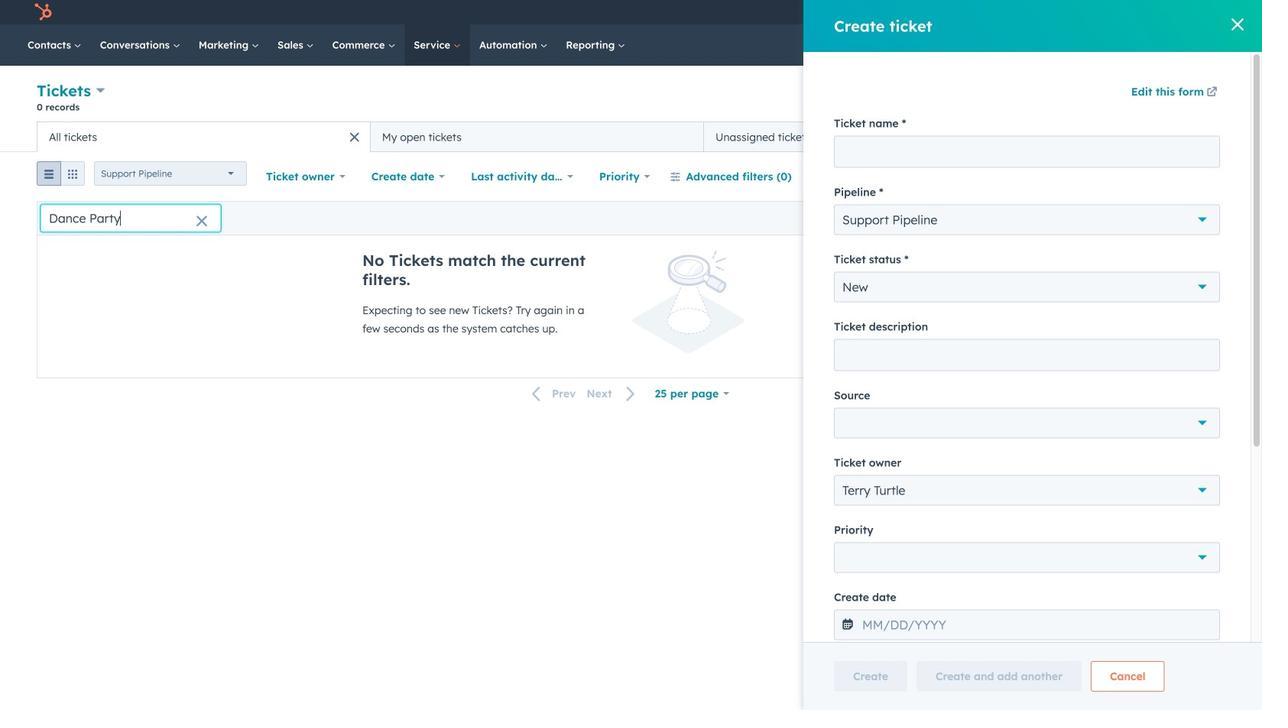 Task type: describe. For each thing, give the bounding box(es) containing it.
pagination navigation
[[523, 384, 645, 404]]

clear input image
[[196, 216, 208, 228]]

Search ID, name, or description search field
[[41, 205, 221, 232]]



Task type: locate. For each thing, give the bounding box(es) containing it.
Search HubSpot search field
[[1048, 32, 1209, 58]]

marketplaces image
[[1017, 7, 1031, 21]]

menu
[[905, 0, 1244, 24]]

banner
[[37, 80, 1226, 122]]

group
[[37, 161, 85, 192]]

terry turtle image
[[1132, 5, 1146, 19]]



Task type: vqa. For each thing, say whether or not it's contained in the screenshot.
first Having from the bottom of the page
no



